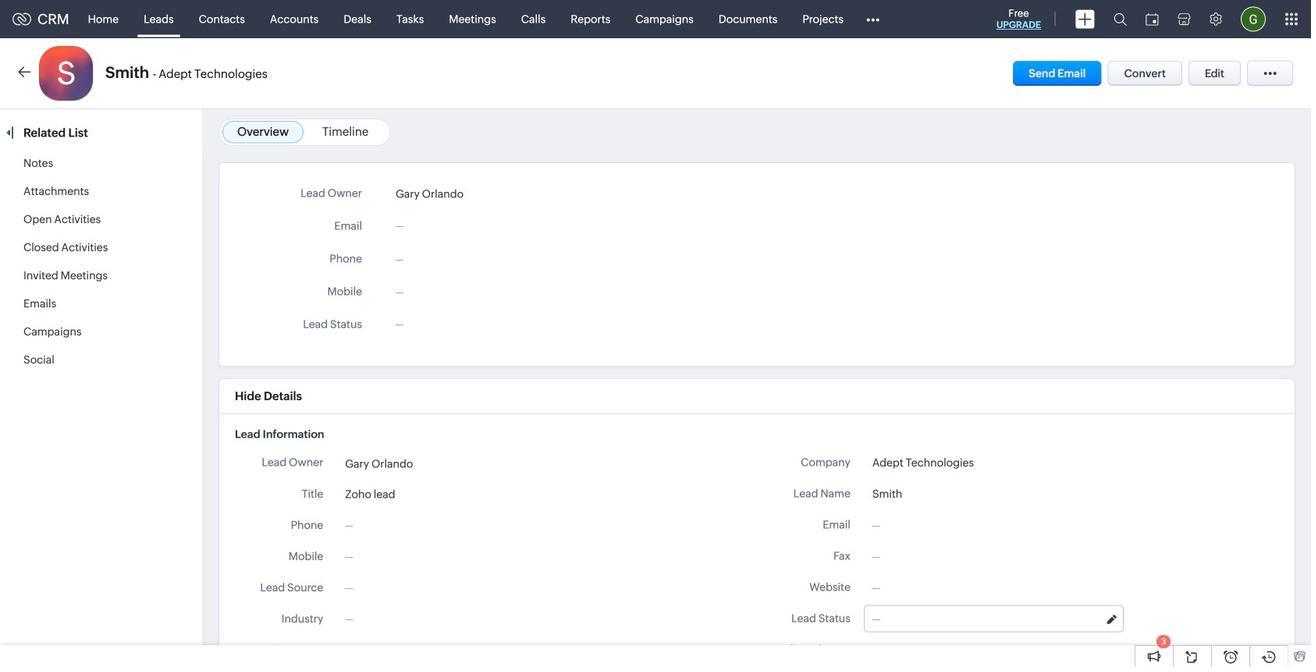 Task type: locate. For each thing, give the bounding box(es) containing it.
search image
[[1114, 12, 1127, 26]]

create menu element
[[1067, 0, 1105, 38]]

search element
[[1105, 0, 1137, 38]]

calendar image
[[1146, 13, 1159, 25]]

logo image
[[12, 13, 31, 25]]

Other Modules field
[[856, 7, 890, 32]]

profile element
[[1232, 0, 1276, 38]]



Task type: describe. For each thing, give the bounding box(es) containing it.
create menu image
[[1076, 10, 1095, 28]]

profile image
[[1241, 7, 1266, 32]]



Task type: vqa. For each thing, say whether or not it's contained in the screenshot.
Profile icon
yes



